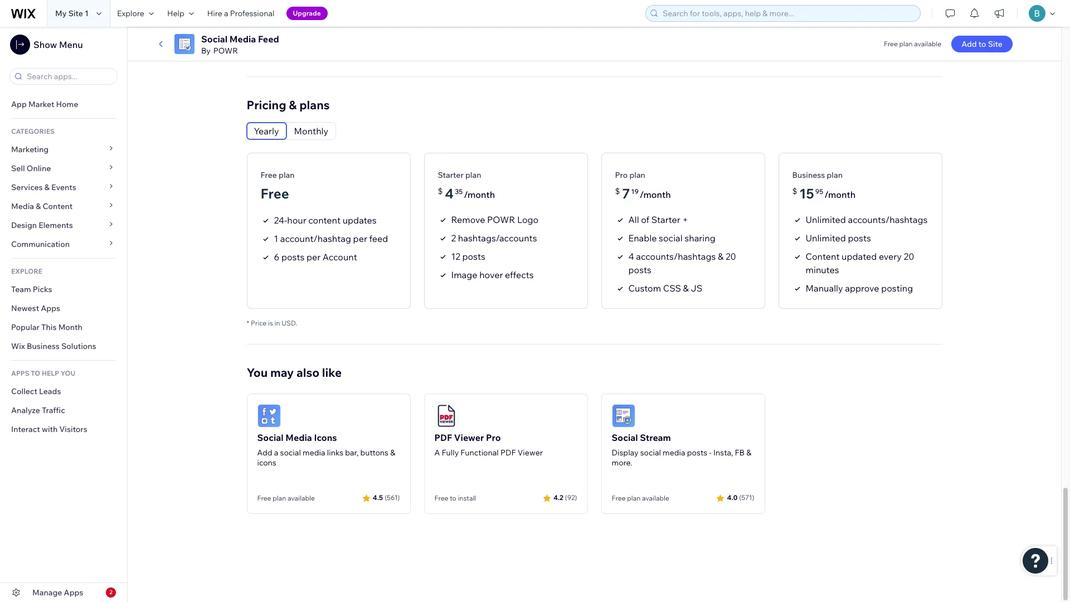 Task type: locate. For each thing, give the bounding box(es) containing it.
buttons
[[361, 448, 389, 458]]

team picks link
[[0, 280, 127, 299]]

0 vertical spatial accounts/hashtags
[[849, 214, 928, 225]]

0 vertical spatial add
[[962, 39, 977, 49]]

1 /month from the left
[[464, 189, 495, 200]]

free plan available for icons
[[257, 494, 315, 502]]

traffic
[[42, 405, 65, 415]]

social up by
[[201, 33, 228, 45]]

posts inside 4 accounts/hashtags & 20 posts
[[629, 264, 652, 275]]

upgrade button
[[286, 7, 328, 20]]

unlimited
[[806, 214, 847, 225], [806, 232, 847, 244]]

20 for 7
[[726, 251, 737, 262]]

$ inside $ 4 35 /month
[[438, 186, 443, 196]]

1 horizontal spatial to
[[979, 39, 987, 49]]

posts up updated
[[849, 232, 872, 244]]

1 20 from the left
[[726, 251, 737, 262]]

apps
[[41, 303, 60, 313], [64, 588, 83, 598]]

pro up 7
[[615, 170, 628, 180]]

0 horizontal spatial media
[[11, 201, 34, 211]]

app market home link
[[0, 95, 127, 114]]

0 horizontal spatial accounts/hashtags
[[637, 251, 716, 262]]

0 horizontal spatial add
[[257, 448, 273, 458]]

social inside social stream display social media posts - insta, fb & more.
[[641, 448, 661, 458]]

0 horizontal spatial available
[[288, 494, 315, 502]]

2 20 from the left
[[904, 251, 915, 262]]

free plan available
[[884, 40, 942, 48], [257, 494, 315, 502], [612, 494, 670, 502]]

business up the 15
[[793, 170, 826, 180]]

1 right my
[[85, 8, 89, 18]]

2 unlimited from the top
[[806, 232, 847, 244]]

more.
[[612, 458, 633, 468]]

social right icons
[[280, 448, 301, 458]]

0 horizontal spatial $
[[438, 186, 443, 196]]

media inside social stream display social media posts - insta, fb & more.
[[663, 448, 686, 458]]

collect leads
[[11, 386, 61, 397]]

1 vertical spatial business
[[27, 341, 60, 351]]

explore
[[11, 267, 42, 276]]

1 horizontal spatial $
[[615, 186, 620, 196]]

0 horizontal spatial pro
[[486, 432, 501, 443]]

content up the elements
[[43, 201, 73, 211]]

media inside sidebar "element"
[[11, 201, 34, 211]]

newest
[[11, 303, 39, 313]]

account
[[323, 251, 357, 262]]

pdf viewer pro logo image
[[435, 404, 458, 428]]

1 vertical spatial per
[[307, 251, 321, 262]]

apps up this
[[41, 303, 60, 313]]

viewer up functional
[[454, 432, 484, 443]]

sharing
[[685, 232, 716, 244]]

3 $ from the left
[[793, 186, 798, 196]]

show
[[33, 39, 57, 50]]

1
[[85, 8, 89, 18], [274, 233, 278, 244]]

1 horizontal spatial free plan available
[[612, 494, 670, 502]]

media inside social media icons add a social media links bar, buttons & icons
[[286, 432, 312, 443]]

/month inside $ 7 19 /month
[[640, 189, 671, 200]]

accounts/hashtags for unlimited
[[849, 214, 928, 225]]

1 vertical spatial site
[[989, 39, 1003, 49]]

custom css & js
[[629, 283, 703, 294]]

0 horizontal spatial business
[[27, 341, 60, 351]]

1 vertical spatial unlimited
[[806, 232, 847, 244]]

by
[[201, 46, 211, 56]]

1 horizontal spatial /month
[[640, 189, 671, 200]]

0 horizontal spatial apps
[[41, 303, 60, 313]]

social down stream
[[641, 448, 661, 458]]

1 vertical spatial add
[[257, 448, 273, 458]]

reviews
[[601, 27, 635, 38]]

content up the minutes
[[806, 251, 840, 262]]

1 vertical spatial media
[[11, 201, 34, 211]]

unlimited up unlimited posts
[[806, 214, 847, 225]]

available left add to site button
[[915, 40, 942, 48]]

pdf viewer pro a fully functional pdf viewer
[[435, 432, 543, 458]]

manage
[[32, 588, 62, 598]]

1 vertical spatial 1
[[274, 233, 278, 244]]

solutions
[[61, 341, 96, 351]]

1 horizontal spatial media
[[663, 448, 686, 458]]

0 horizontal spatial media
[[303, 448, 325, 458]]

social down social media icons logo
[[257, 432, 284, 443]]

pro
[[615, 170, 628, 180], [486, 432, 501, 443]]

1 horizontal spatial viewer
[[518, 448, 543, 458]]

0 vertical spatial powr
[[213, 46, 238, 56]]

2 horizontal spatial available
[[915, 40, 942, 48]]

services & events
[[11, 182, 76, 192]]

$ left 35
[[438, 186, 443, 196]]

media down stream
[[663, 448, 686, 458]]

to for free
[[450, 494, 457, 502]]

1 horizontal spatial 4
[[629, 251, 635, 262]]

2 horizontal spatial social
[[612, 432, 638, 443]]

0 horizontal spatial 20
[[726, 251, 737, 262]]

media inside social media icons add a social media links bar, buttons & icons
[[303, 448, 325, 458]]

1 vertical spatial a
[[274, 448, 279, 458]]

month
[[58, 322, 82, 332]]

to inside add to site button
[[979, 39, 987, 49]]

unlimited up the minutes
[[806, 232, 847, 244]]

$ left the 15
[[793, 186, 798, 196]]

$ left 7
[[615, 186, 620, 196]]

$ inside $ 7 19 /month
[[615, 186, 620, 196]]

20 inside 4 accounts/hashtags & 20 posts
[[726, 251, 737, 262]]

pdf
[[435, 432, 452, 443], [501, 448, 516, 458]]

-
[[710, 448, 712, 458]]

social inside social stream display social media posts - insta, fb & more.
[[612, 432, 638, 443]]

social stream logo image
[[612, 404, 636, 428]]

feed
[[258, 33, 279, 45]]

add
[[962, 39, 977, 49], [257, 448, 273, 458]]

1 horizontal spatial a
[[274, 448, 279, 458]]

/month right 35
[[464, 189, 495, 200]]

social inside social media icons add a social media links bar, buttons & icons
[[257, 432, 284, 443]]

1 vertical spatial accounts/hashtags
[[637, 251, 716, 262]]

add to site button
[[952, 36, 1013, 52]]

all
[[629, 214, 639, 225]]

hashtags/accounts
[[458, 232, 537, 244]]

available for icons
[[288, 494, 315, 502]]

a down social media icons logo
[[274, 448, 279, 458]]

0 horizontal spatial 4
[[445, 185, 454, 202]]

2 horizontal spatial media
[[286, 432, 312, 443]]

1 horizontal spatial apps
[[64, 588, 83, 598]]

12
[[451, 251, 461, 262]]

powr right by
[[213, 46, 238, 56]]

$ inside $ 15 95 /month
[[793, 186, 798, 196]]

1 horizontal spatial starter
[[652, 214, 681, 225]]

1 horizontal spatial content
[[806, 251, 840, 262]]

starter left +
[[652, 214, 681, 225]]

20
[[726, 251, 737, 262], [904, 251, 915, 262]]

add to site
[[962, 39, 1003, 49]]

unlimited posts
[[806, 232, 872, 244]]

1 vertical spatial viewer
[[518, 448, 543, 458]]

0 horizontal spatial free plan available
[[257, 494, 315, 502]]

0 vertical spatial pdf
[[435, 432, 452, 443]]

powr inside social media feed by powr
[[213, 46, 238, 56]]

1 horizontal spatial per
[[353, 233, 367, 244]]

pro up functional
[[486, 432, 501, 443]]

1 vertical spatial 4
[[629, 251, 635, 262]]

read more reviews button
[[554, 25, 635, 39]]

collect leads link
[[0, 382, 127, 401]]

2 up 12
[[451, 232, 456, 244]]

powr up hashtags/accounts
[[487, 214, 516, 225]]

pdf up a
[[435, 432, 452, 443]]

0 horizontal spatial pdf
[[435, 432, 452, 443]]

1 horizontal spatial pro
[[615, 170, 628, 180]]

functional
[[461, 448, 499, 458]]

4
[[445, 185, 454, 202], [629, 251, 635, 262]]

2 inside sidebar "element"
[[109, 589, 113, 596]]

2 horizontal spatial /month
[[825, 189, 856, 200]]

updated
[[842, 251, 877, 262]]

content inside the content updated every 20 minutes
[[806, 251, 840, 262]]

viewer right functional
[[518, 448, 543, 458]]

0 vertical spatial unlimited
[[806, 214, 847, 225]]

1 vertical spatial to
[[450, 494, 457, 502]]

posts
[[849, 232, 872, 244], [463, 251, 486, 262], [282, 251, 305, 262], [629, 264, 652, 275], [688, 448, 708, 458]]

1 horizontal spatial 20
[[904, 251, 915, 262]]

available down social stream display social media posts - insta, fb & more. in the bottom right of the page
[[642, 494, 670, 502]]

1 vertical spatial pro
[[486, 432, 501, 443]]

a right hire
[[224, 8, 228, 18]]

1 vertical spatial apps
[[64, 588, 83, 598]]

interact
[[11, 424, 40, 434]]

posts up the custom
[[629, 264, 652, 275]]

7
[[623, 185, 630, 202]]

/month right 19
[[640, 189, 671, 200]]

$
[[438, 186, 443, 196], [615, 186, 620, 196], [793, 186, 798, 196]]

media down hire a professional link
[[230, 33, 256, 45]]

0 horizontal spatial viewer
[[454, 432, 484, 443]]

0 horizontal spatial site
[[68, 8, 83, 18]]

/month inside $ 15 95 /month
[[825, 189, 856, 200]]

0 vertical spatial apps
[[41, 303, 60, 313]]

manually approve posting
[[806, 283, 914, 294]]

social up display
[[612, 432, 638, 443]]

0 vertical spatial per
[[353, 233, 367, 244]]

newest apps link
[[0, 299, 127, 318]]

monthly button
[[287, 122, 336, 139]]

1 media from the left
[[303, 448, 325, 458]]

free plan available for display
[[612, 494, 670, 502]]

content
[[309, 215, 341, 226]]

enable
[[629, 232, 657, 244]]

2 for 2 hashtags/accounts
[[451, 232, 456, 244]]

business down popular this month
[[27, 341, 60, 351]]

/month
[[464, 189, 495, 200], [640, 189, 671, 200], [825, 189, 856, 200]]

accounts/hashtags up every
[[849, 214, 928, 225]]

apps right manage
[[64, 588, 83, 598]]

1 vertical spatial content
[[806, 251, 840, 262]]

4.0
[[728, 494, 738, 502]]

/month right 95
[[825, 189, 856, 200]]

/month for 4
[[464, 189, 495, 200]]

1 vertical spatial pdf
[[501, 448, 516, 458]]

1 horizontal spatial site
[[989, 39, 1003, 49]]

1 unlimited from the top
[[806, 214, 847, 225]]

image hover effects
[[451, 269, 534, 280]]

2 /month from the left
[[640, 189, 671, 200]]

0 vertical spatial to
[[979, 39, 987, 49]]

4 left 35
[[445, 185, 454, 202]]

menu
[[59, 39, 83, 50]]

show menu
[[33, 39, 83, 50]]

media
[[230, 33, 256, 45], [11, 201, 34, 211], [286, 432, 312, 443]]

15
[[800, 185, 815, 202]]

media up the design
[[11, 201, 34, 211]]

1 $ from the left
[[438, 186, 443, 196]]

*
[[247, 319, 249, 327]]

0 horizontal spatial starter
[[438, 170, 464, 180]]

in
[[275, 319, 280, 327]]

available for display
[[642, 494, 670, 502]]

available down social media icons add a social media links bar, buttons & icons
[[288, 494, 315, 502]]

1 horizontal spatial available
[[642, 494, 670, 502]]

social for social media icons
[[257, 432, 284, 443]]

1 vertical spatial powr
[[487, 214, 516, 225]]

2
[[451, 232, 456, 244], [109, 589, 113, 596]]

4 down enable
[[629, 251, 635, 262]]

per
[[353, 233, 367, 244], [307, 251, 321, 262]]

accounts/hashtags for 4
[[637, 251, 716, 262]]

0 horizontal spatial /month
[[464, 189, 495, 200]]

2 media from the left
[[663, 448, 686, 458]]

2 right manage apps
[[109, 589, 113, 596]]

per down updates
[[353, 233, 367, 244]]

0 horizontal spatial a
[[224, 8, 228, 18]]

posts left '-'
[[688, 448, 708, 458]]

0 horizontal spatial 2
[[109, 589, 113, 596]]

media left icons
[[286, 432, 312, 443]]

2 vertical spatial media
[[286, 432, 312, 443]]

hire a professional link
[[201, 0, 281, 27]]

analyze traffic
[[11, 405, 65, 415]]

2 $ from the left
[[615, 186, 620, 196]]

media inside social media feed by powr
[[230, 33, 256, 45]]

pricing & plans
[[247, 97, 330, 112]]

design
[[11, 220, 37, 230]]

0 vertical spatial viewer
[[454, 432, 484, 443]]

0 horizontal spatial powr
[[213, 46, 238, 56]]

1 horizontal spatial media
[[230, 33, 256, 45]]

media down icons
[[303, 448, 325, 458]]

starter
[[438, 170, 464, 180], [652, 214, 681, 225]]

starter up 35
[[438, 170, 464, 180]]

sell online
[[11, 163, 51, 173]]

1 horizontal spatial accounts/hashtags
[[849, 214, 928, 225]]

accounts/hashtags inside 4 accounts/hashtags & 20 posts
[[637, 251, 716, 262]]

1 vertical spatial 2
[[109, 589, 113, 596]]

popular this month
[[11, 322, 82, 332]]

posts right 12
[[463, 251, 486, 262]]

20 inside the content updated every 20 minutes
[[904, 251, 915, 262]]

add inside social media icons add a social media links bar, buttons & icons
[[257, 448, 273, 458]]

0 horizontal spatial to
[[450, 494, 457, 502]]

1 up 6
[[274, 233, 278, 244]]

0 vertical spatial business
[[793, 170, 826, 180]]

of
[[641, 214, 650, 225]]

1 horizontal spatial social
[[257, 432, 284, 443]]

business
[[793, 170, 826, 180], [27, 341, 60, 351]]

updates
[[343, 215, 377, 226]]

2 horizontal spatial $
[[793, 186, 798, 196]]

0 vertical spatial media
[[230, 33, 256, 45]]

0 horizontal spatial content
[[43, 201, 73, 211]]

1 horizontal spatial 2
[[451, 232, 456, 244]]

fb
[[735, 448, 745, 458]]

posts right 6
[[282, 251, 305, 262]]

0 vertical spatial 2
[[451, 232, 456, 244]]

fully
[[442, 448, 459, 458]]

accounts/hashtags down enable social sharing
[[637, 251, 716, 262]]

pdf right functional
[[501, 448, 516, 458]]

unlimited for unlimited accounts/hashtags
[[806, 214, 847, 225]]

&
[[289, 97, 297, 112], [44, 182, 50, 192], [36, 201, 41, 211], [718, 251, 724, 262], [684, 283, 689, 294], [390, 448, 396, 458], [747, 448, 752, 458]]

1 horizontal spatial add
[[962, 39, 977, 49]]

& inside social stream display social media posts - insta, fb & more.
[[747, 448, 752, 458]]

0 horizontal spatial per
[[307, 251, 321, 262]]

0 horizontal spatial social
[[201, 33, 228, 45]]

3 /month from the left
[[825, 189, 856, 200]]

apps inside newest apps link
[[41, 303, 60, 313]]

/month inside $ 4 35 /month
[[464, 189, 495, 200]]

add inside button
[[962, 39, 977, 49]]

services & events link
[[0, 178, 127, 197]]

0 horizontal spatial 1
[[85, 8, 89, 18]]

1 horizontal spatial business
[[793, 170, 826, 180]]

0 vertical spatial content
[[43, 201, 73, 211]]

social inside social media feed by powr
[[201, 33, 228, 45]]

per down the 'account/hashtag'
[[307, 251, 321, 262]]



Task type: describe. For each thing, give the bounding box(es) containing it.
services
[[11, 182, 43, 192]]

social stream display social media posts - insta, fb & more.
[[612, 432, 752, 468]]

media & content
[[11, 201, 73, 211]]

professional
[[230, 8, 275, 18]]

my site 1
[[55, 8, 89, 18]]

& inside 4 accounts/hashtags & 20 posts
[[718, 251, 724, 262]]

you may also like
[[247, 365, 342, 380]]

to for add
[[979, 39, 987, 49]]

social media feed logo image
[[175, 34, 195, 54]]

0 vertical spatial starter
[[438, 170, 464, 180]]

more
[[578, 27, 599, 38]]

$ 7 19 /month
[[615, 185, 671, 202]]

posts inside social stream display social media posts - insta, fb & more.
[[688, 448, 708, 458]]

team
[[11, 284, 31, 294]]

popular this month link
[[0, 318, 127, 337]]

effects
[[505, 269, 534, 280]]

20 for 15
[[904, 251, 915, 262]]

1 horizontal spatial powr
[[487, 214, 516, 225]]

media for social media icons
[[286, 432, 312, 443]]

content inside media & content link
[[43, 201, 73, 211]]

per for posts
[[307, 251, 321, 262]]

social inside social media icons add a social media links bar, buttons & icons
[[280, 448, 301, 458]]

1 account/hashtag per feed
[[274, 233, 388, 244]]

social media feed by powr
[[201, 33, 279, 56]]

wix business solutions
[[11, 341, 96, 351]]

is
[[268, 319, 273, 327]]

analyze
[[11, 405, 40, 415]]

read
[[554, 27, 576, 38]]

$ for 7
[[615, 186, 620, 196]]

Search apps... field
[[23, 69, 114, 84]]

apps for manage apps
[[64, 588, 83, 598]]

help
[[167, 8, 184, 18]]

content updated every 20 minutes
[[806, 251, 915, 275]]

posts for 6
[[282, 251, 305, 262]]

/month for 15
[[825, 189, 856, 200]]

4.5
[[373, 494, 383, 502]]

sidebar element
[[0, 27, 128, 602]]

pro plan
[[615, 170, 646, 180]]

market
[[28, 99, 54, 109]]

4.2
[[554, 494, 564, 502]]

social down all of starter +
[[659, 232, 683, 244]]

enable social sharing
[[629, 232, 716, 244]]

unlimited for unlimited posts
[[806, 232, 847, 244]]

display
[[612, 448, 639, 458]]

4 accounts/hashtags & 20 posts
[[629, 251, 737, 275]]

19
[[632, 187, 639, 196]]

social for social stream
[[612, 432, 638, 443]]

communication
[[11, 239, 71, 249]]

js
[[691, 283, 703, 294]]

posts for unlimited
[[849, 232, 872, 244]]

social for social media feed
[[201, 33, 228, 45]]

& inside social media icons add a social media links bar, buttons & icons
[[390, 448, 396, 458]]

online
[[27, 163, 51, 173]]

4 inside 4 accounts/hashtags & 20 posts
[[629, 251, 635, 262]]

team picks
[[11, 284, 52, 294]]

pro inside pdf viewer pro a fully functional pdf viewer
[[486, 432, 501, 443]]

icons
[[257, 458, 276, 468]]

manually
[[806, 283, 844, 294]]

feed
[[369, 233, 388, 244]]

posts for 12
[[463, 251, 486, 262]]

elements
[[39, 220, 73, 230]]

minutes
[[806, 264, 840, 275]]

social media icons logo image
[[257, 404, 281, 428]]

0 vertical spatial site
[[68, 8, 83, 18]]

apps to help you
[[11, 369, 75, 378]]

media for social media feed
[[230, 33, 256, 45]]

events
[[51, 182, 76, 192]]

site inside add to site button
[[989, 39, 1003, 49]]

design elements link
[[0, 216, 127, 235]]

visitors
[[59, 424, 87, 434]]

Search for tools, apps, help & more... field
[[660, 6, 917, 21]]

picks
[[33, 284, 52, 294]]

stream
[[640, 432, 671, 443]]

image
[[451, 269, 478, 280]]

(561)
[[385, 494, 400, 502]]

yearly
[[254, 125, 279, 136]]

business inside sidebar "element"
[[27, 341, 60, 351]]

manage apps
[[32, 588, 83, 598]]

0 vertical spatial a
[[224, 8, 228, 18]]

help
[[42, 369, 59, 378]]

with
[[42, 424, 58, 434]]

0 vertical spatial pro
[[615, 170, 628, 180]]

monthly
[[294, 125, 329, 136]]

hire a professional
[[207, 8, 275, 18]]

hour
[[287, 215, 307, 226]]

app
[[11, 99, 27, 109]]

wix business solutions link
[[0, 337, 127, 356]]

unlimited accounts/hashtags
[[806, 214, 928, 225]]

categories
[[11, 127, 55, 136]]

0 vertical spatial 4
[[445, 185, 454, 202]]

insta,
[[714, 448, 734, 458]]

per for account/hashtag
[[353, 233, 367, 244]]

$ for 4
[[438, 186, 443, 196]]

2 for 2
[[109, 589, 113, 596]]

marketing link
[[0, 140, 127, 159]]

$ for 15
[[793, 186, 798, 196]]

also
[[297, 365, 320, 380]]

35
[[455, 187, 463, 196]]

every
[[879, 251, 902, 262]]

plans
[[300, 97, 330, 112]]

icons
[[314, 432, 337, 443]]

free to install
[[435, 494, 476, 502]]

a
[[435, 448, 440, 458]]

you
[[61, 369, 75, 378]]

all of starter +
[[629, 214, 689, 225]]

2 horizontal spatial free plan available
[[884, 40, 942, 48]]

show menu button
[[10, 35, 83, 55]]

apps for newest apps
[[41, 303, 60, 313]]

may
[[270, 365, 294, 380]]

links
[[327, 448, 344, 458]]

1 vertical spatial starter
[[652, 214, 681, 225]]

posting
[[882, 283, 914, 294]]

(571)
[[740, 494, 755, 502]]

/month for 7
[[640, 189, 671, 200]]

this
[[41, 322, 57, 332]]

+
[[683, 214, 689, 225]]

help button
[[161, 0, 201, 27]]

1 horizontal spatial pdf
[[501, 448, 516, 458]]

a inside social media icons add a social media links bar, buttons & icons
[[274, 448, 279, 458]]

read more reviews
[[554, 27, 635, 38]]

upgrade
[[293, 9, 321, 17]]

1 horizontal spatial 1
[[274, 233, 278, 244]]

0 vertical spatial 1
[[85, 8, 89, 18]]

logo
[[518, 214, 539, 225]]

free plan
[[261, 170, 295, 180]]

interact with visitors link
[[0, 420, 127, 439]]



Task type: vqa. For each thing, say whether or not it's contained in the screenshot.


